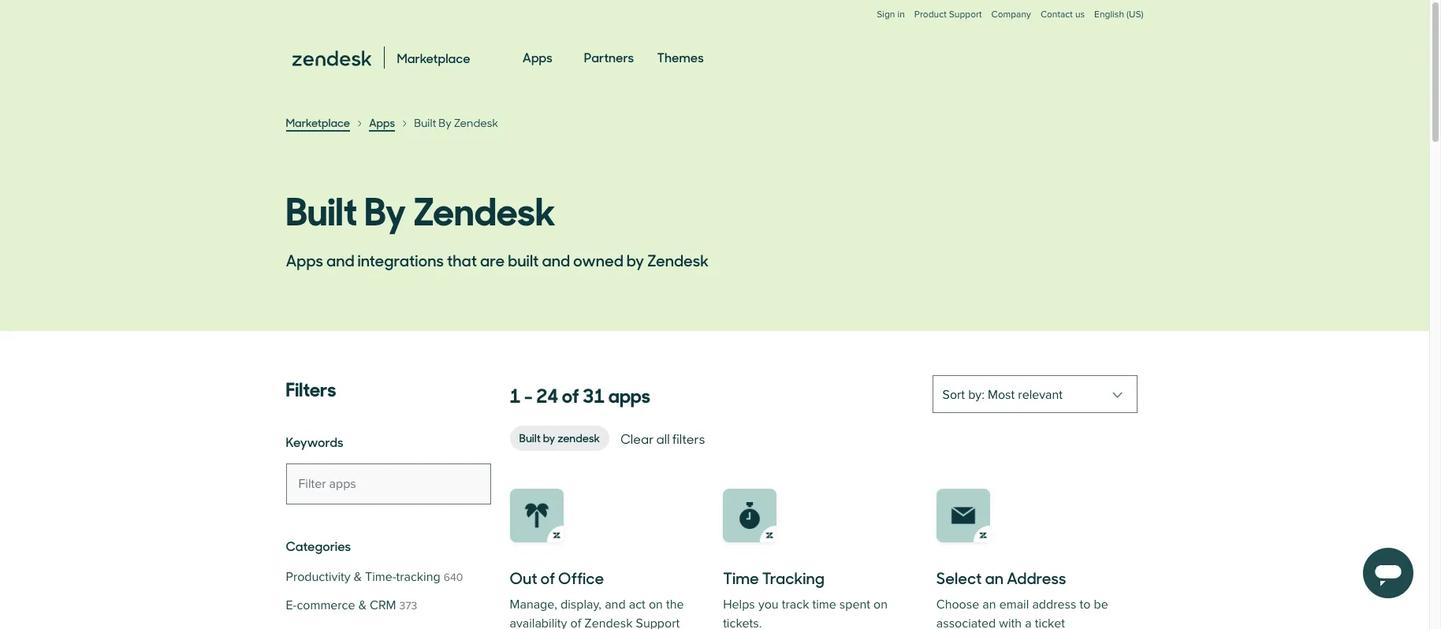 Task type: vqa. For each thing, say whether or not it's contained in the screenshot.
on within Time Tracking Helps you track time spent on tickets.
yes



Task type: describe. For each thing, give the bounding box(es) containing it.
categories
[[286, 537, 351, 555]]

select an address choose an email address to be associated with a ticket
[[937, 566, 1109, 629]]

zendesk image
[[292, 51, 371, 66]]

english (us)
[[1095, 9, 1144, 21]]

you
[[759, 597, 779, 613]]

tracking
[[396, 570, 441, 585]]

the
[[667, 597, 684, 613]]

0 vertical spatial apps
[[523, 48, 553, 65]]

sign in link
[[877, 9, 905, 21]]

global-navigation-secondary element
[[286, 0, 1144, 36]]

partners
[[584, 48, 634, 65]]

31
[[583, 380, 605, 409]]

clear
[[621, 430, 654, 447]]

zendesk
[[558, 430, 600, 446]]

2 vertical spatial of
[[571, 616, 582, 629]]

0 vertical spatial an
[[986, 566, 1004, 589]]

1 - 24 of 31 apps
[[510, 380, 651, 409]]

helps
[[723, 597, 755, 613]]

keywords
[[286, 433, 344, 450]]

on for time tracking
[[874, 597, 888, 613]]

themes
[[658, 48, 704, 65]]

product support
[[915, 9, 982, 21]]

marketplace link
[[286, 114, 350, 132]]

a
[[1026, 616, 1032, 629]]

time
[[813, 597, 837, 613]]

choose
[[937, 597, 980, 613]]

productivity & time-tracking 640
[[286, 570, 463, 585]]

owned
[[574, 248, 624, 271]]

english
[[1095, 9, 1125, 21]]

associated
[[937, 616, 996, 629]]

-
[[525, 380, 533, 409]]

clear all filters
[[621, 430, 705, 447]]

on for out of office
[[649, 597, 663, 613]]

tickets.
[[723, 616, 762, 629]]

availability
[[510, 616, 567, 629]]

1 vertical spatial &
[[359, 598, 367, 614]]

select
[[937, 566, 982, 589]]

manage,
[[510, 597, 558, 613]]

apps
[[609, 380, 651, 409]]

clear all filters button
[[619, 428, 707, 450]]

sign in
[[877, 9, 905, 21]]

crm
[[370, 598, 396, 614]]

built
[[508, 248, 539, 271]]

email
[[1000, 597, 1030, 613]]

0 horizontal spatial and
[[326, 248, 355, 271]]

1 vertical spatial an
[[983, 597, 997, 613]]

and inside out of office manage, display, and act on the availability of zendesk suppor
[[605, 597, 626, 613]]

e-
[[286, 598, 297, 614]]

2 horizontal spatial built
[[519, 430, 541, 446]]

out
[[510, 566, 538, 589]]

productivity
[[286, 570, 351, 585]]

marketplace
[[286, 114, 350, 130]]

company
[[992, 9, 1032, 21]]

time tracking helps you track time spent on tickets.
[[723, 566, 888, 629]]

24
[[536, 380, 559, 409]]

built by zendesk
[[519, 430, 600, 446]]

1 horizontal spatial built
[[414, 115, 437, 130]]

filters
[[286, 374, 336, 402]]



Task type: locate. For each thing, give the bounding box(es) containing it.
contact us
[[1041, 9, 1085, 21]]

0 horizontal spatial apps
[[286, 248, 323, 271]]

product support link
[[915, 9, 982, 21]]

are
[[480, 248, 505, 271]]

that
[[447, 248, 477, 271]]

and right built
[[542, 248, 570, 271]]

display,
[[561, 597, 602, 613]]

contact
[[1041, 9, 1073, 21]]

0 horizontal spatial on
[[649, 597, 663, 613]]

an
[[986, 566, 1004, 589], [983, 597, 997, 613]]

0 vertical spatial built
[[414, 115, 437, 130]]

1 horizontal spatial and
[[542, 248, 570, 271]]

on right spent
[[874, 597, 888, 613]]

zendesk inside out of office manage, display, and act on the availability of zendesk suppor
[[585, 616, 633, 629]]

1
[[510, 380, 521, 409]]

apps
[[523, 48, 553, 65], [369, 114, 395, 130], [286, 248, 323, 271]]

contact us link
[[1041, 9, 1085, 21]]

time-
[[365, 570, 396, 585]]

1 vertical spatial built
[[286, 181, 358, 236]]

track
[[782, 597, 810, 613]]

1 horizontal spatial by
[[439, 115, 452, 130]]

apps link right "marketplace" link
[[369, 114, 395, 132]]

integrations
[[358, 248, 444, 271]]

0 vertical spatial by
[[439, 115, 452, 130]]

0 horizontal spatial apps link
[[369, 114, 395, 132]]

apps link
[[523, 35, 553, 80], [369, 114, 395, 132]]

an left the email
[[983, 597, 997, 613]]

time
[[723, 566, 759, 589]]

support
[[950, 9, 982, 21]]

1 vertical spatial by
[[365, 181, 406, 236]]

company link
[[992, 9, 1032, 36]]

filters
[[673, 430, 705, 447]]

office
[[559, 566, 604, 589]]

zendesk
[[454, 115, 498, 130], [413, 181, 556, 236], [648, 248, 709, 271], [585, 616, 633, 629]]

1 horizontal spatial apps
[[369, 114, 395, 130]]

sign
[[877, 9, 896, 21]]

0 vertical spatial by
[[627, 248, 645, 271]]

of right out
[[541, 566, 555, 589]]

themes link
[[658, 35, 704, 80]]

all
[[657, 430, 670, 447]]

e-commerce & crm 373
[[286, 598, 418, 614]]

1 vertical spatial built by zendesk
[[286, 181, 556, 236]]

2 on from the left
[[874, 597, 888, 613]]

out of office manage, display, and act on the availability of zendesk suppor
[[510, 566, 684, 629]]

1 vertical spatial of
[[541, 566, 555, 589]]

0 horizontal spatial built
[[286, 181, 358, 236]]

to
[[1080, 597, 1091, 613]]

product
[[915, 9, 947, 21]]

built by zendesk
[[414, 115, 498, 130], [286, 181, 556, 236]]

address
[[1033, 597, 1077, 613]]

act
[[629, 597, 646, 613]]

1 horizontal spatial on
[[874, 597, 888, 613]]

by right owned
[[627, 248, 645, 271]]

apps and integrations that are built and owned by zendesk
[[286, 248, 709, 271]]

Filter apps search field
[[286, 464, 491, 505]]

0 vertical spatial apps link
[[523, 35, 553, 80]]

1 vertical spatial apps link
[[369, 114, 395, 132]]

on right act
[[649, 597, 663, 613]]

us
[[1076, 9, 1085, 21]]

on inside time tracking helps you track time spent on tickets.
[[874, 597, 888, 613]]

2 vertical spatial built
[[519, 430, 541, 446]]

by
[[627, 248, 645, 271], [543, 430, 556, 446]]

by left zendesk
[[543, 430, 556, 446]]

(us)
[[1127, 9, 1144, 21]]

ticket
[[1036, 616, 1066, 629]]

2 vertical spatial apps
[[286, 248, 323, 271]]

address
[[1007, 566, 1067, 589]]

373
[[400, 599, 418, 613]]

built
[[414, 115, 437, 130], [286, 181, 358, 236], [519, 430, 541, 446]]

partners link
[[584, 35, 634, 80]]

apps link left partners link at the left of the page
[[523, 35, 553, 80]]

an up the email
[[986, 566, 1004, 589]]

0 vertical spatial built by zendesk
[[414, 115, 498, 130]]

1 horizontal spatial apps link
[[523, 35, 553, 80]]

0 vertical spatial &
[[354, 570, 362, 585]]

& left crm
[[359, 598, 367, 614]]

on inside out of office manage, display, and act on the availability of zendesk suppor
[[649, 597, 663, 613]]

by
[[439, 115, 452, 130], [365, 181, 406, 236]]

and left integrations
[[326, 248, 355, 271]]

1 horizontal spatial by
[[627, 248, 645, 271]]

of down display,
[[571, 616, 582, 629]]

commerce
[[297, 598, 355, 614]]

english (us) link
[[1095, 9, 1144, 36]]

and
[[326, 248, 355, 271], [542, 248, 570, 271], [605, 597, 626, 613]]

in
[[898, 9, 905, 21]]

with
[[1000, 616, 1022, 629]]

of left 31
[[562, 380, 579, 409]]

2 horizontal spatial and
[[605, 597, 626, 613]]

1 vertical spatial by
[[543, 430, 556, 446]]

640
[[444, 571, 463, 585]]

0 vertical spatial of
[[562, 380, 579, 409]]

2 horizontal spatial apps
[[523, 48, 553, 65]]

on
[[649, 597, 663, 613], [874, 597, 888, 613]]

tracking
[[763, 566, 825, 589]]

and left act
[[605, 597, 626, 613]]

&
[[354, 570, 362, 585], [359, 598, 367, 614]]

0 horizontal spatial by
[[365, 181, 406, 236]]

1 vertical spatial apps
[[369, 114, 395, 130]]

of
[[562, 380, 579, 409], [541, 566, 555, 589], [571, 616, 582, 629]]

& left time- on the left bottom
[[354, 570, 362, 585]]

0 horizontal spatial by
[[543, 430, 556, 446]]

1 on from the left
[[649, 597, 663, 613]]

spent
[[840, 597, 871, 613]]

be
[[1094, 597, 1109, 613]]

None search field
[[286, 464, 491, 505]]



